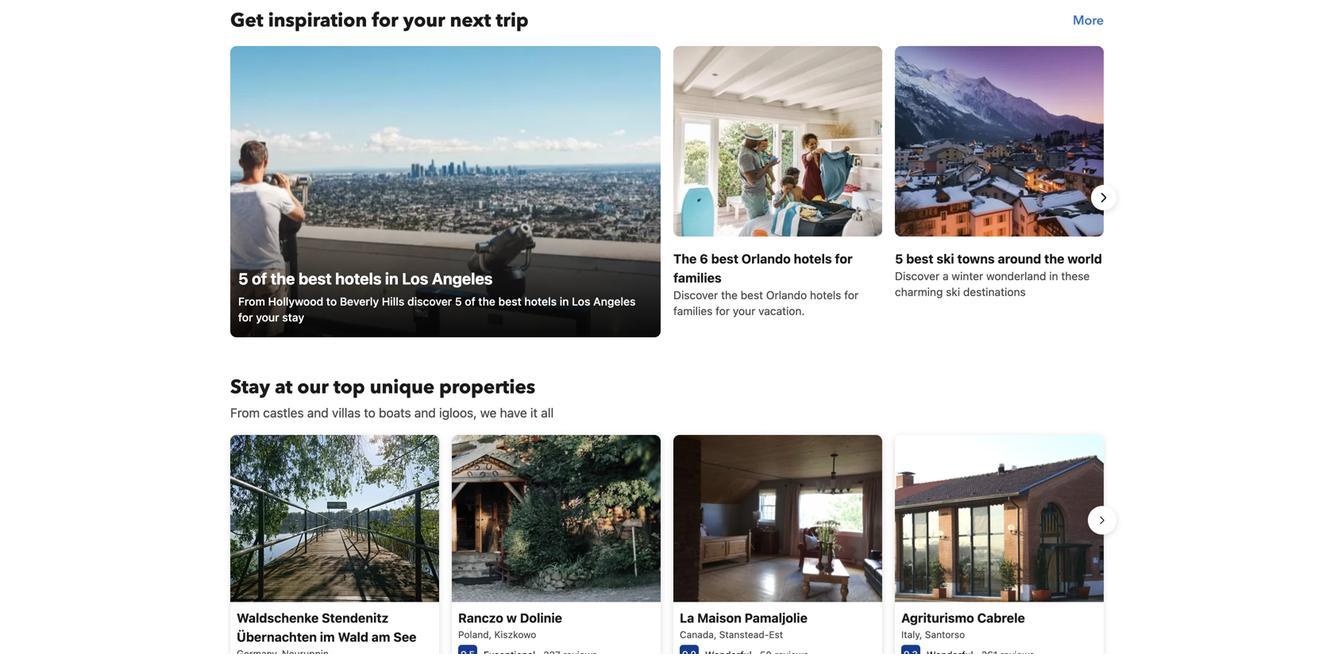 Task type: describe. For each thing, give the bounding box(es) containing it.
0 vertical spatial of
[[252, 269, 267, 288]]

igloos,
[[439, 406, 477, 421]]

from inside "stay at our top unique properties from castles and villas to boats and igloos, we have it all"
[[230, 406, 260, 421]]

1 horizontal spatial of
[[465, 295, 476, 308]]

top
[[334, 375, 365, 401]]

in inside 5 best ski towns around the world discover a winter wonderland in these charming ski destinations
[[1050, 270, 1059, 283]]

est
[[770, 630, 784, 641]]

towns
[[958, 251, 995, 267]]

la maison pamaljolie canada, stanstead-est
[[680, 611, 808, 641]]

wonderland
[[987, 270, 1047, 283]]

1 horizontal spatial your
[[403, 7, 446, 34]]

the 6 best orlando hotels for families image
[[674, 46, 883, 237]]

0 horizontal spatial los
[[402, 269, 429, 288]]

im
[[320, 630, 335, 645]]

santorso
[[926, 630, 966, 641]]

from inside 5 of the best hotels in los angeles from hollywood to beverly hills discover 5 of the best hotels in los angeles for your stay
[[238, 295, 265, 308]]

region containing waldschenke stendenitz übernachten im wald am see
[[218, 429, 1117, 655]]

discover
[[408, 295, 452, 308]]

w
[[507, 611, 517, 626]]

your inside 5 of the best hotels in los angeles from hollywood to beverly hills discover 5 of the best hotels in los angeles for your stay
[[256, 311, 279, 324]]

1 families from the top
[[674, 270, 722, 286]]

canada,
[[680, 630, 717, 641]]

agriturismo
[[902, 611, 975, 626]]

waldschenke stendenitz übernachten im wald am see link
[[230, 435, 439, 655]]

dolinie
[[520, 611, 563, 626]]

next image
[[1095, 188, 1114, 207]]

übernachten
[[237, 630, 317, 645]]

the inside the 6 best orlando hotels for families discover the best orlando hotels for families for your vacation.
[[722, 289, 738, 302]]

more
[[1074, 12, 1105, 29]]

5 for 5 best ski towns around the world
[[896, 251, 904, 267]]

1 vertical spatial orlando
[[767, 289, 807, 302]]

5 of the best hotels in los angeles region
[[218, 46, 1117, 350]]

0 vertical spatial orlando
[[742, 251, 791, 267]]

0 vertical spatial ski
[[937, 251, 955, 267]]

wald
[[338, 630, 369, 645]]

get
[[230, 7, 264, 34]]

to for hotels
[[326, 295, 337, 308]]

stendenitz
[[322, 611, 389, 626]]

5 best ski towns around the world image
[[896, 46, 1105, 237]]

it
[[531, 406, 538, 421]]

the 6 best orlando hotels for families discover the best orlando hotels for families for your vacation.
[[674, 251, 859, 318]]

5 of the best hotels in los angeles from hollywood to beverly hills discover 5 of the best hotels in los angeles for your stay
[[238, 269, 636, 324]]

see
[[394, 630, 417, 645]]

2 families from the top
[[674, 305, 713, 318]]

unique
[[370, 375, 435, 401]]

vacation.
[[759, 305, 805, 318]]

our
[[298, 375, 329, 401]]

discover for 6
[[674, 289, 719, 302]]

am
[[372, 630, 391, 645]]

castles
[[263, 406, 304, 421]]

next
[[450, 7, 491, 34]]

5 best ski towns around the world discover a winter wonderland in these charming ski destinations
[[896, 251, 1103, 299]]

1 and from the left
[[307, 406, 329, 421]]

boats
[[379, 406, 411, 421]]

world
[[1068, 251, 1103, 267]]

all
[[541, 406, 554, 421]]

we
[[481, 406, 497, 421]]

stay
[[282, 311, 304, 324]]

1 vertical spatial ski
[[947, 286, 961, 299]]

villas
[[332, 406, 361, 421]]



Task type: locate. For each thing, give the bounding box(es) containing it.
0 vertical spatial 5
[[896, 251, 904, 267]]

and down our
[[307, 406, 329, 421]]

wonderful element for pamaljolie
[[706, 650, 752, 655]]

and
[[307, 406, 329, 421], [415, 406, 436, 421]]

2 horizontal spatial your
[[733, 305, 756, 318]]

1 wonderful element from the left
[[706, 650, 752, 655]]

get inspiration for your next trip
[[230, 7, 529, 34]]

beverly
[[340, 295, 379, 308]]

in
[[385, 269, 399, 288], [1050, 270, 1059, 283], [560, 295, 569, 308]]

1 horizontal spatial angeles
[[594, 295, 636, 308]]

ski down the a
[[947, 286, 961, 299]]

0 horizontal spatial angeles
[[432, 269, 493, 288]]

to for unique
[[364, 406, 376, 421]]

1 vertical spatial from
[[230, 406, 260, 421]]

1 vertical spatial discover
[[674, 289, 719, 302]]

stay at our top unique properties from castles and villas to boats and igloos, we have it all
[[230, 375, 554, 421]]

for inside 5 of the best hotels in los angeles from hollywood to beverly hills discover 5 of the best hotels in los angeles for your stay
[[238, 311, 253, 324]]

wonderful element
[[706, 650, 752, 655], [927, 650, 974, 655]]

italy,
[[902, 630, 923, 641]]

and right boats on the bottom of the page
[[415, 406, 436, 421]]

your inside the 6 best orlando hotels for families discover the best orlando hotels for families for your vacation.
[[733, 305, 756, 318]]

to inside 5 of the best hotels in los angeles from hollywood to beverly hills discover 5 of the best hotels in los angeles for your stay
[[326, 295, 337, 308]]

from left hollywood on the left top
[[238, 295, 265, 308]]

the inside 5 best ski towns around the world discover a winter wonderland in these charming ski destinations
[[1045, 251, 1065, 267]]

poland,
[[458, 630, 492, 641]]

pamaljolie
[[745, 611, 808, 626]]

0 vertical spatial discover
[[896, 270, 940, 283]]

0 horizontal spatial discover
[[674, 289, 719, 302]]

cabrele
[[978, 611, 1026, 626]]

discover down 6
[[674, 289, 719, 302]]

0 vertical spatial angeles
[[432, 269, 493, 288]]

orlando
[[742, 251, 791, 267], [767, 289, 807, 302]]

these
[[1062, 270, 1090, 283]]

2 horizontal spatial in
[[1050, 270, 1059, 283]]

6
[[700, 251, 709, 267]]

more link
[[1074, 8, 1105, 33]]

hills
[[382, 295, 405, 308]]

from
[[238, 295, 265, 308], [230, 406, 260, 421]]

0 vertical spatial families
[[674, 270, 722, 286]]

1 vertical spatial 5
[[238, 269, 248, 288]]

inspiration
[[268, 7, 367, 34]]

a
[[943, 270, 949, 283]]

to right villas
[[364, 406, 376, 421]]

of
[[252, 269, 267, 288], [465, 295, 476, 308]]

discover inside 5 best ski towns around the world discover a winter wonderland in these charming ski destinations
[[896, 270, 940, 283]]

0 horizontal spatial your
[[256, 311, 279, 324]]

winter
[[952, 270, 984, 283]]

around
[[998, 251, 1042, 267]]

0 horizontal spatial in
[[385, 269, 399, 288]]

0 horizontal spatial wonderful element
[[706, 650, 752, 655]]

to inside "stay at our top unique properties from castles and villas to boats and igloos, we have it all"
[[364, 406, 376, 421]]

your left the stay at left top
[[256, 311, 279, 324]]

1 horizontal spatial and
[[415, 406, 436, 421]]

0 horizontal spatial of
[[252, 269, 267, 288]]

for
[[372, 7, 399, 34], [836, 251, 853, 267], [845, 289, 859, 302], [716, 305, 730, 318], [238, 311, 253, 324]]

1 vertical spatial los
[[572, 295, 591, 308]]

families
[[674, 270, 722, 286], [674, 305, 713, 318]]

maison
[[698, 611, 742, 626]]

families down 6
[[674, 270, 722, 286]]

agriturismo cabrele italy, santorso
[[902, 611, 1026, 641]]

best
[[712, 251, 739, 267], [907, 251, 934, 267], [299, 269, 332, 288], [741, 289, 764, 302], [499, 295, 522, 308]]

ranczo w dolinie poland, kiszkowo
[[458, 611, 563, 641]]

5
[[896, 251, 904, 267], [238, 269, 248, 288], [455, 295, 462, 308]]

from down "stay"
[[230, 406, 260, 421]]

1 horizontal spatial to
[[364, 406, 376, 421]]

0 horizontal spatial 5
[[238, 269, 248, 288]]

have
[[500, 406, 527, 421]]

discover inside the 6 best orlando hotels for families discover the best orlando hotels for families for your vacation.
[[674, 289, 719, 302]]

0 vertical spatial to
[[326, 295, 337, 308]]

discover for best
[[896, 270, 940, 283]]

wonderful element down 'stanstead-'
[[706, 650, 752, 655]]

0 horizontal spatial and
[[307, 406, 329, 421]]

0 horizontal spatial to
[[326, 295, 337, 308]]

hollywood
[[268, 295, 324, 308]]

ski up the a
[[937, 251, 955, 267]]

exceptional element
[[484, 650, 536, 655]]

angeles
[[432, 269, 493, 288], [594, 295, 636, 308]]

2 horizontal spatial 5
[[896, 251, 904, 267]]

2 vertical spatial 5
[[455, 295, 462, 308]]

the
[[674, 251, 697, 267]]

la
[[680, 611, 695, 626]]

los
[[402, 269, 429, 288], [572, 295, 591, 308]]

5 for 5 of the best hotels in los angeles
[[238, 269, 248, 288]]

stanstead-
[[720, 630, 770, 641]]

hotels
[[794, 251, 832, 267], [335, 269, 382, 288], [810, 289, 842, 302], [525, 295, 557, 308]]

0 vertical spatial from
[[238, 295, 265, 308]]

your
[[403, 7, 446, 34], [733, 305, 756, 318], [256, 311, 279, 324]]

trip
[[496, 7, 529, 34]]

discover
[[896, 270, 940, 283], [674, 289, 719, 302]]

your left the next
[[403, 7, 446, 34]]

properties
[[440, 375, 536, 401]]

waldschenke
[[237, 611, 319, 626]]

wonderful element down 'santorso'
[[927, 650, 974, 655]]

charming
[[896, 286, 944, 299]]

region
[[218, 429, 1117, 655]]

1 horizontal spatial wonderful element
[[927, 650, 974, 655]]

1 horizontal spatial los
[[572, 295, 591, 308]]

1 vertical spatial families
[[674, 305, 713, 318]]

at
[[275, 375, 293, 401]]

0 vertical spatial los
[[402, 269, 429, 288]]

waldschenke stendenitz übernachten im wald am see
[[237, 611, 417, 645]]

to
[[326, 295, 337, 308], [364, 406, 376, 421]]

wonderful element for italy,
[[927, 650, 974, 655]]

2 wonderful element from the left
[[927, 650, 974, 655]]

to left beverly
[[326, 295, 337, 308]]

discover up charming
[[896, 270, 940, 283]]

ski
[[937, 251, 955, 267], [947, 286, 961, 299]]

the
[[1045, 251, 1065, 267], [271, 269, 295, 288], [722, 289, 738, 302], [479, 295, 496, 308]]

1 horizontal spatial 5
[[455, 295, 462, 308]]

1 vertical spatial to
[[364, 406, 376, 421]]

1 vertical spatial angeles
[[594, 295, 636, 308]]

your left vacation.
[[733, 305, 756, 318]]

5 inside 5 best ski towns around the world discover a winter wonderland in these charming ski destinations
[[896, 251, 904, 267]]

families down the
[[674, 305, 713, 318]]

1 vertical spatial of
[[465, 295, 476, 308]]

best inside 5 best ski towns around the world discover a winter wonderland in these charming ski destinations
[[907, 251, 934, 267]]

destinations
[[964, 286, 1026, 299]]

stay
[[230, 375, 270, 401]]

2 and from the left
[[415, 406, 436, 421]]

1 horizontal spatial discover
[[896, 270, 940, 283]]

kiszkowo
[[495, 630, 537, 641]]

1 horizontal spatial in
[[560, 295, 569, 308]]

ranczo
[[458, 611, 504, 626]]



Task type: vqa. For each thing, say whether or not it's contained in the screenshot.
22 January 2024 "checkbox"
no



